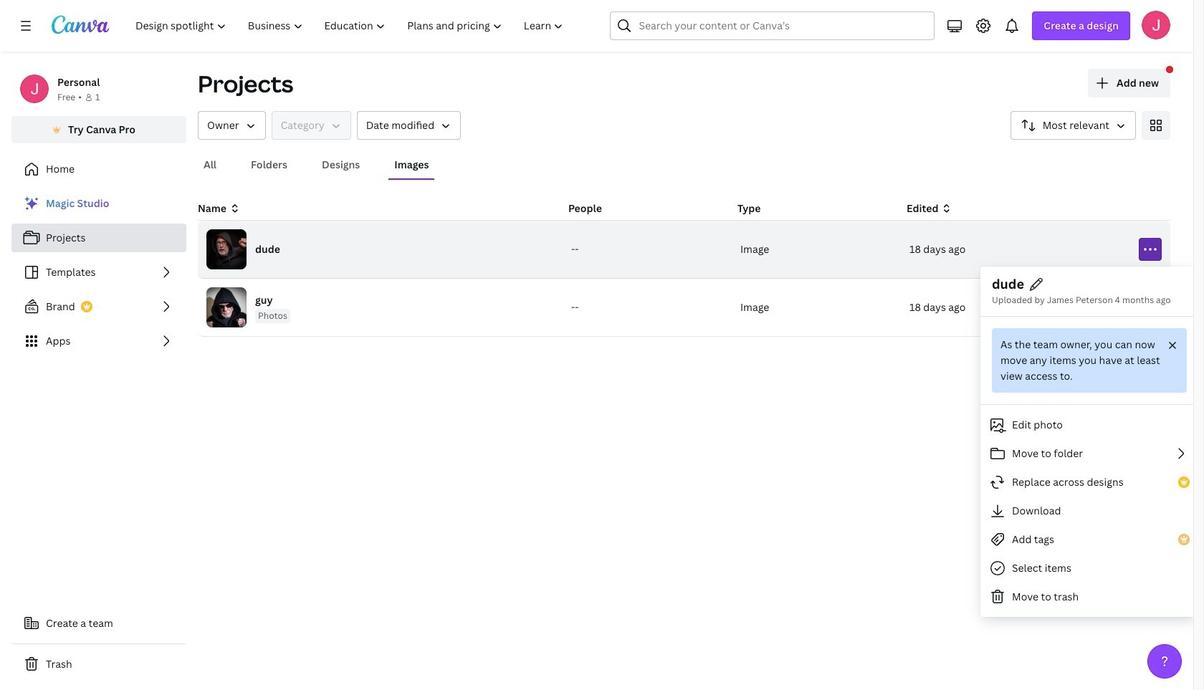 Task type: describe. For each thing, give the bounding box(es) containing it.
Sort by button
[[1010, 111, 1136, 140]]

Owner button
[[198, 111, 266, 140]]

james peterson image
[[1142, 11, 1171, 39]]



Task type: locate. For each thing, give the bounding box(es) containing it.
None search field
[[610, 11, 935, 40]]

list
[[11, 189, 186, 356]]

Date modified button
[[357, 111, 461, 140]]

Category button
[[271, 111, 351, 140]]

Search search field
[[639, 12, 906, 39]]

top level navigation element
[[126, 11, 576, 40]]



